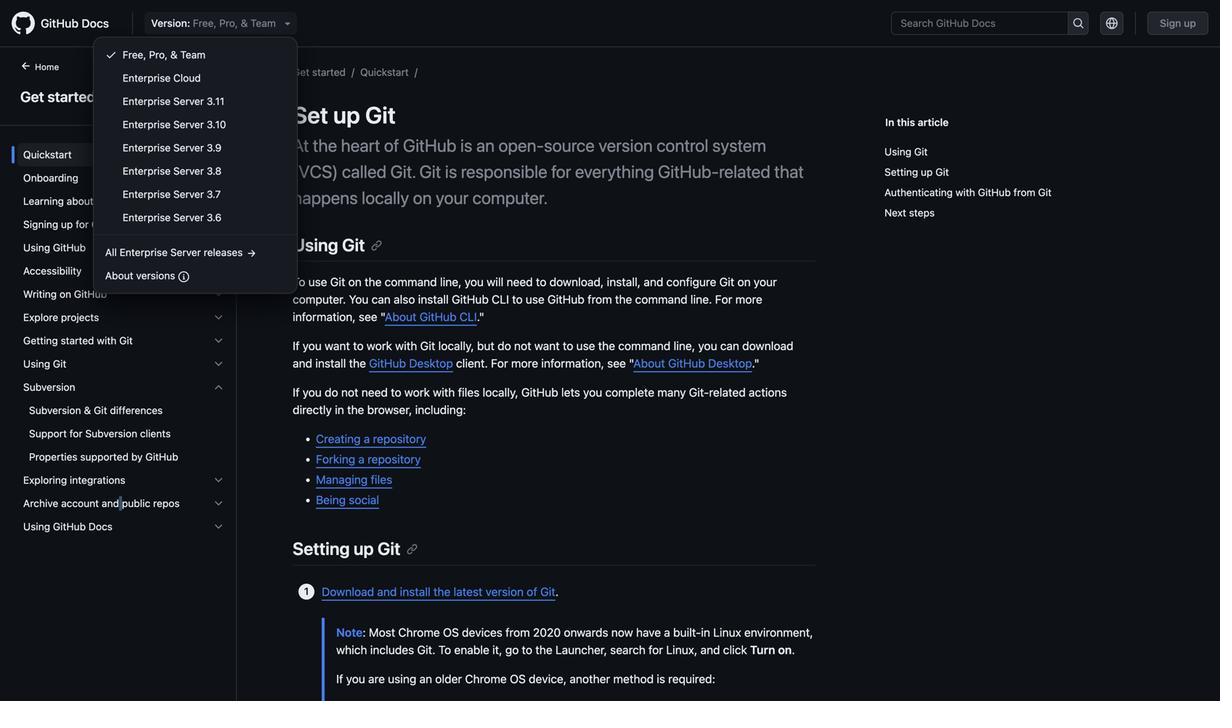 Task type: describe. For each thing, give the bounding box(es) containing it.
git inside the at the heart of github is an open-source version control system (vcs) called git. git is responsible for everything github-related that happens locally on your computer.
[[420, 161, 441, 182]]

the up you
[[365, 275, 382, 289]]

enterprise up about versions
[[120, 246, 168, 258]]

now
[[612, 626, 633, 639]]

subversion for subversion
[[23, 381, 75, 393]]

for inside the at the heart of github is an open-source version control system (vcs) called git. git is responsible for everything github-related that happens locally on your computer.
[[552, 161, 572, 182]]

quickstart link
[[360, 66, 409, 78]]

enterprise for enterprise server 3.8
[[123, 165, 171, 177]]

3.9
[[207, 142, 222, 154]]

note
[[336, 626, 363, 639]]

using inside dropdown button
[[23, 242, 50, 254]]

1 vertical spatial using git
[[293, 235, 365, 255]]

locally
[[362, 187, 409, 208]]

github down "clients"
[[145, 451, 178, 463]]

to up "github desktop client.  for more information, see " about github desktop .""
[[563, 339, 574, 353]]

started for get started
[[47, 88, 96, 105]]

for inside the signing up for github dropdown button
[[76, 218, 89, 230]]

responsible
[[461, 161, 548, 182]]

git. inside : most chrome os devices from 2020 onwards now have a built-in linux environment, which includes git. to enable it, go to the launcher, search for linux, and click
[[417, 643, 436, 657]]

using down archive
[[23, 521, 50, 533]]

git inside getting started with git dropdown button
[[119, 335, 133, 347]]

to down you
[[353, 339, 364, 353]]

you inside to use git on the command line, you will need to download, install, and configure git on your computer. you can also install github cli to use github from the command line. for more information, see "
[[465, 275, 484, 289]]

if you do not need to work with files locally, github lets you complete many git-related actions directly in the browser, including:
[[293, 386, 787, 417]]

(vcs)
[[293, 161, 338, 182]]

0 vertical spatial repository
[[373, 432, 427, 446]]

using down happens
[[293, 235, 338, 255]]

1 vertical spatial for
[[491, 357, 508, 370]]

github up next steps link
[[979, 186, 1011, 198]]

1 horizontal spatial free,
[[193, 17, 217, 29]]

exploring
[[23, 474, 67, 486]]

github down the onboarding "dropdown button"
[[96, 195, 129, 207]]

about github cli link
[[385, 310, 477, 324]]

1 vertical spatial free,
[[123, 49, 146, 61]]

files inside if you do not need to work with files locally, github lets you complete many git-related actions directly in the browser, including:
[[458, 386, 480, 399]]

1 horizontal spatial information,
[[542, 357, 605, 370]]

to left download,
[[536, 275, 547, 289]]

1 vertical spatial chrome
[[465, 672, 507, 686]]

sc 9kayk9 0 image for exploring integrations
[[213, 475, 225, 486]]

sc 9kayk9 0 image for getting started with git
[[213, 335, 225, 347]]

work inside if you do not need to work with files locally, github lets you complete many git-related actions directly in the browser, including:
[[405, 386, 430, 399]]

1 vertical spatial .
[[792, 643, 796, 657]]

enterprise server 3.6 link
[[99, 206, 291, 229]]

of inside the at the heart of github is an open-source version control system (vcs) called git. git is responsible for everything github-related that happens locally on your computer.
[[384, 135, 399, 156]]

1 desktop from the left
[[409, 357, 453, 370]]

article
[[918, 116, 949, 128]]

github-
[[658, 161, 719, 182]]

1 horizontal spatial ."
[[752, 357, 760, 370]]

using github docs button
[[17, 515, 230, 538]]

2 desktop from the left
[[709, 357, 752, 370]]

learning about github button
[[17, 190, 230, 213]]

github up 'git-'
[[669, 357, 705, 370]]

1 horizontal spatial setting up git link
[[885, 162, 1159, 182]]

2 vertical spatial install
[[400, 585, 431, 599]]

2 vertical spatial about
[[634, 357, 665, 370]]

control
[[657, 135, 709, 156]]

actions
[[749, 386, 787, 399]]

0 vertical spatial team
[[251, 17, 276, 29]]

1 vertical spatial repository
[[368, 452, 421, 466]]

in this article element
[[886, 115, 1165, 130]]

enterprise server 3.7 link
[[99, 183, 291, 206]]

enterprise server 3.6
[[123, 211, 222, 223]]

enterprise server 3.10
[[123, 118, 226, 130]]

1 horizontal spatial use
[[526, 293, 545, 306]]

archive
[[23, 497, 58, 509]]

: most chrome os devices from 2020 onwards now have a built-in linux environment, which includes git. to enable it, go to the launcher, search for linux, and click
[[336, 626, 814, 657]]

line.
[[691, 293, 712, 306]]

0 vertical spatial &
[[241, 17, 248, 29]]

managing files link
[[316, 473, 393, 487]]

1 vertical spatial command
[[636, 293, 688, 306]]

archive account and public repos button
[[17, 492, 230, 515]]

1 vertical spatial os
[[510, 672, 526, 686]]

the left github desktop "link"
[[349, 357, 366, 370]]

with right authenticating
[[956, 186, 976, 198]]

server for 3.10
[[173, 118, 204, 130]]

1 vertical spatial see
[[608, 357, 626, 370]]

locally, inside if you do not need to work with files locally, github lets you complete many git-related actions directly in the browser, including:
[[483, 386, 519, 399]]

0 vertical spatial a
[[364, 432, 370, 446]]

git-
[[689, 386, 710, 399]]

you
[[349, 293, 369, 306]]

and right download
[[377, 585, 397, 599]]

server for 3.9
[[173, 142, 204, 154]]

github inside if you do not need to work with files locally, github lets you complete many git-related actions directly in the browser, including:
[[522, 386, 559, 399]]

server for 3.6
[[173, 211, 204, 223]]

github down signing up for github
[[53, 242, 86, 254]]

to inside : most chrome os devices from 2020 onwards now have a built-in linux environment, which includes git. to enable it, go to the launcher, search for linux, and click
[[439, 643, 451, 657]]

authenticating with github from git link
[[885, 182, 1159, 203]]

called
[[342, 161, 387, 182]]

forking a repository link
[[316, 452, 421, 466]]

using git inside using git dropdown button
[[23, 358, 66, 370]]

the left latest in the bottom left of the page
[[434, 585, 451, 599]]

if you are using an older chrome os device, another method is required:
[[336, 672, 716, 686]]

0 vertical spatial is
[[461, 135, 473, 156]]

account
[[61, 497, 99, 509]]

heart
[[341, 135, 380, 156]]

0 horizontal spatial ."
[[477, 310, 485, 324]]

" inside to use git on the command line, you will need to download, install, and configure git on your computer. you can also install github cli to use github from the command line. for more information, see "
[[381, 310, 385, 324]]

information, inside to use git on the command line, you will need to download, install, and configure git on your computer. you can also install github cli to use github from the command line. for more information, see "
[[293, 310, 356, 324]]

git inside using git link
[[915, 146, 928, 158]]

server for 3.11
[[173, 95, 204, 107]]

0 vertical spatial docs
[[82, 16, 109, 30]]

1 vertical spatial an
[[420, 672, 432, 686]]

latest
[[454, 585, 483, 599]]

not inside if you want to work with git locally, but do not want to use the command line, you can download and install the
[[514, 339, 532, 353]]

not inside if you do not need to work with files locally, github lets you complete many git-related actions directly in the browser, including:
[[341, 386, 359, 399]]

search
[[611, 643, 646, 657]]

built-
[[674, 626, 701, 639]]

install inside to use git on the command line, you will need to download, install, and configure git on your computer. you can also install github cli to use github from the command line. for more information, see "
[[418, 293, 449, 306]]

are
[[368, 672, 385, 686]]

quickstart button
[[17, 143, 230, 166]]

differences
[[110, 404, 163, 416]]

support for subversion clients
[[29, 428, 171, 440]]

do inside if you want to work with git locally, but do not want to use the command line, you can download and install the
[[498, 339, 511, 353]]

directly
[[293, 403, 332, 417]]

server for 3.7
[[173, 188, 204, 200]]

github up browser,
[[369, 357, 406, 370]]

0 vertical spatial setting
[[885, 166, 919, 178]]

git inside subversion & git differences link
[[94, 404, 107, 416]]

& inside subversion & git differences link
[[84, 404, 91, 416]]

environment,
[[745, 626, 814, 639]]

0 vertical spatial using git
[[885, 146, 928, 158]]

lets
[[562, 386, 581, 399]]

1 vertical spatial cli
[[460, 310, 477, 324]]

onboarding button
[[17, 166, 230, 190]]

up up download
[[354, 539, 374, 559]]

next
[[885, 207, 907, 219]]

up right the sign at right top
[[1185, 17, 1197, 29]]

in this article
[[886, 116, 949, 128]]

command inside if you want to work with git locally, but do not want to use the command line, you can download and install the
[[619, 339, 671, 353]]

getting started with git button
[[17, 329, 230, 352]]

0 horizontal spatial setting
[[293, 539, 350, 559]]

sc 9kayk9 0 image for using git
[[213, 358, 225, 370]]

cli inside to use git on the command line, you will need to download, install, and configure git on your computer. you can also install github cli to use github from the command line. for more information, see "
[[492, 293, 509, 306]]

github desktop link
[[369, 357, 453, 370]]

line, inside to use git on the command line, you will need to download, install, and configure git on your computer. you can also install github cli to use github from the command line. for more information, see "
[[440, 275, 462, 289]]

and inside to use git on the command line, you will need to download, install, and configure git on your computer. you can also install github cli to use github from the command line. for more information, see "
[[644, 275, 664, 289]]

getting started with git
[[23, 335, 133, 347]]

2 vertical spatial subversion
[[85, 428, 137, 440]]

0 horizontal spatial .
[[556, 585, 559, 599]]

sc 9kayk9 0 image for explore projects
[[213, 312, 225, 323]]

related inside if you do not need to work with files locally, github lets you complete many git-related actions directly in the browser, including:
[[710, 386, 746, 399]]

an inside the at the heart of github is an open-source version control system (vcs) called git. git is responsible for everything github-related that happens locally on your computer.
[[477, 135, 495, 156]]

that
[[775, 161, 804, 182]]

public
[[122, 497, 150, 509]]

all
[[105, 246, 117, 258]]

system
[[713, 135, 767, 156]]

repos
[[153, 497, 180, 509]]

files inside creating a repository forking a repository managing files being social
[[371, 473, 393, 487]]

the inside the at the heart of github is an open-source version control system (vcs) called git. git is responsible for everything github-related that happens locally on your computer.
[[313, 135, 337, 156]]

all enterprise server releases
[[105, 246, 243, 258]]

computer. inside the at the heart of github is an open-source version control system (vcs) called git. git is responsible for everything github-related that happens locally on your computer.
[[473, 187, 548, 208]]

launcher,
[[556, 643, 607, 657]]

about for about versions
[[105, 270, 133, 282]]

open-
[[499, 135, 544, 156]]

projects
[[61, 311, 99, 323]]

check image
[[105, 49, 117, 61]]

complete
[[606, 386, 655, 399]]

for inside to use git on the command line, you will need to download, install, and configure git on your computer. you can also install github cli to use github from the command line. for more information, see "
[[716, 293, 733, 306]]

git inside if you want to work with git locally, but do not want to use the command line, you can download and install the
[[420, 339, 436, 353]]

next steps link
[[885, 203, 1159, 223]]

sign
[[1161, 17, 1182, 29]]

click
[[724, 643, 748, 657]]

explore projects button
[[17, 306, 230, 329]]

enterprise for enterprise server 3.11
[[123, 95, 171, 107]]

up up heart
[[333, 101, 360, 129]]

1 vertical spatial pro,
[[149, 49, 168, 61]]

your inside the at the heart of github is an open-source version control system (vcs) called git. git is responsible for everything github-related that happens locally on your computer.
[[436, 187, 469, 208]]

0 vertical spatial using git link
[[885, 142, 1159, 162]]

from inside to use git on the command line, you will need to download, install, and configure git on your computer. you can also install github cli to use github from the command line. for more information, see "
[[588, 293, 612, 306]]

use inside if you want to work with git locally, but do not want to use the command line, you can download and install the
[[577, 339, 595, 353]]

turn
[[751, 643, 776, 657]]

1 horizontal spatial setting up git
[[885, 166, 950, 178]]

this
[[897, 116, 916, 128]]

using down getting
[[23, 358, 50, 370]]

on right configure
[[738, 275, 751, 289]]

github down will
[[452, 293, 489, 306]]

if for if you do not need to work with files locally, github lets you complete many git-related actions directly in the browser, including:
[[293, 386, 300, 399]]

enable
[[454, 643, 490, 657]]

home link
[[15, 60, 82, 75]]

0 horizontal spatial setting up git link
[[293, 539, 418, 559]]

menu containing free, pro, & team
[[94, 37, 297, 293]]

to inside : most chrome os devices from 2020 onwards now have a built-in linux environment, which includes git. to enable it, go to the launcher, search for linux, and click
[[522, 643, 533, 657]]

on down "environment," at right
[[779, 643, 792, 657]]

next steps
[[885, 207, 935, 219]]

go
[[506, 643, 519, 657]]

line, inside if you want to work with git locally, but do not want to use the command line, you can download and install the
[[674, 339, 696, 353]]

onboarding
[[23, 172, 78, 184]]

computer. inside to use git on the command line, you will need to download, install, and configure git on your computer. you can also install github cli to use github from the command line. for more information, see "
[[293, 293, 346, 306]]

1 / from the left
[[352, 66, 355, 78]]

1 vertical spatial of
[[527, 585, 538, 599]]

if you want to work with git locally, but do not want to use the command line, you can download and install the
[[293, 339, 794, 370]]

including:
[[415, 403, 466, 417]]

download
[[743, 339, 794, 353]]

get for get started
[[20, 88, 44, 105]]

includes
[[370, 643, 414, 657]]

1 vertical spatial more
[[512, 357, 539, 370]]

older
[[435, 672, 462, 686]]

1 horizontal spatial "
[[629, 357, 634, 370]]

github inside dropdown button
[[53, 521, 86, 533]]

managing
[[316, 473, 368, 487]]

getting
[[23, 335, 58, 347]]

search image
[[1073, 17, 1085, 29]]

github docs link
[[12, 12, 121, 35]]

0 horizontal spatial version
[[486, 585, 524, 599]]

0 horizontal spatial setting up git
[[293, 539, 401, 559]]



Task type: vqa. For each thing, say whether or not it's contained in the screenshot.
top started
yes



Task type: locate. For each thing, give the bounding box(es) containing it.
1 vertical spatial started
[[47, 88, 96, 105]]

1 sc 9kayk9 0 image from the top
[[213, 288, 225, 300]]

sc 9kayk9 0 image inside getting started with git dropdown button
[[213, 335, 225, 347]]

set
[[293, 101, 328, 129]]

enterprise server 3.7
[[123, 188, 221, 200]]

and inside : most chrome os devices from 2020 onwards now have a built-in linux environment, which includes git. to enable it, go to the launcher, search for linux, and click
[[701, 643, 721, 657]]

enterprise server 3.11 link
[[99, 90, 291, 113]]

github down 'account'
[[53, 521, 86, 533]]

accessibility button
[[17, 259, 230, 283]]

setting up authenticating
[[885, 166, 919, 178]]

server inside enterprise server 3.11 "link"
[[173, 95, 204, 107]]

is up responsible
[[461, 135, 473, 156]]

menu
[[94, 37, 297, 293]]

can inside if you want to work with git locally, but do not want to use the command line, you can download and install the
[[721, 339, 740, 353]]

2 sc 9kayk9 0 image from the top
[[213, 312, 225, 323]]

github down download,
[[548, 293, 585, 306]]

sc 9kayk9 0 image
[[213, 288, 225, 300], [213, 312, 225, 323], [213, 335, 225, 347], [213, 382, 225, 393], [213, 475, 225, 486], [213, 498, 225, 509]]

0 vertical spatial sc 9kayk9 0 image
[[213, 358, 225, 370]]

git. up locally
[[391, 161, 416, 182]]

using github docs
[[23, 521, 113, 533]]

can
[[372, 293, 391, 306], [721, 339, 740, 353]]

being
[[316, 493, 346, 507]]

subversion button
[[17, 376, 230, 399]]

to up if you want to work with git locally, but do not want to use the command line, you can download and install the
[[512, 293, 523, 306]]

up inside dropdown button
[[61, 218, 73, 230]]

github
[[41, 16, 79, 30], [403, 135, 457, 156], [979, 186, 1011, 198], [96, 195, 129, 207], [91, 218, 124, 230], [53, 242, 86, 254], [74, 288, 107, 300], [452, 293, 489, 306], [548, 293, 585, 306], [420, 310, 457, 324], [369, 357, 406, 370], [669, 357, 705, 370], [522, 386, 559, 399], [145, 451, 178, 463], [53, 521, 86, 533]]

with inside dropdown button
[[97, 335, 117, 347]]

1 horizontal spatial not
[[514, 339, 532, 353]]

1 horizontal spatial files
[[458, 386, 480, 399]]

subversion
[[23, 381, 75, 393], [29, 404, 81, 416], [85, 428, 137, 440]]

and up directly
[[293, 357, 313, 370]]

enterprise down enterprise server 3.7
[[123, 211, 171, 223]]

subversion inside dropdown button
[[23, 381, 75, 393]]

github up home
[[41, 16, 79, 30]]

and
[[644, 275, 664, 289], [293, 357, 313, 370], [102, 497, 119, 509], [377, 585, 397, 599], [701, 643, 721, 657]]

1 horizontal spatial os
[[510, 672, 526, 686]]

setting up git up authenticating
[[885, 166, 950, 178]]

clients
[[140, 428, 171, 440]]

repository down creating a repository link
[[368, 452, 421, 466]]

4 sc 9kayk9 0 image from the top
[[213, 382, 225, 393]]

download
[[322, 585, 374, 599]]

using git down this
[[885, 146, 928, 158]]

to use git on the command line, you will need to download, install, and configure git on your computer. you can also install github cli to use github from the command line. for more information, see "
[[293, 275, 777, 324]]

command up the also
[[385, 275, 437, 289]]

0 vertical spatial from
[[1014, 186, 1036, 198]]

repository down browser,
[[373, 432, 427, 446]]

& inside free, pro, & team link
[[171, 49, 178, 61]]

0 vertical spatial started
[[312, 66, 346, 78]]

2 vertical spatial &
[[84, 404, 91, 416]]

use
[[309, 275, 327, 289], [526, 293, 545, 306], [577, 339, 595, 353]]

0 horizontal spatial is
[[445, 161, 457, 182]]

sc 9kayk9 0 image inside using git dropdown button
[[213, 358, 225, 370]]

2 horizontal spatial from
[[1014, 186, 1036, 198]]

github up github desktop "link"
[[420, 310, 457, 324]]

many
[[658, 386, 686, 399]]

:
[[363, 626, 366, 639]]

of up 2020
[[527, 585, 538, 599]]

if for if you are using an older chrome os device, another method is required:
[[336, 672, 343, 686]]

locally, inside if you want to work with git locally, but do not want to use the command line, you can download and install the
[[439, 339, 474, 353]]

from down download,
[[588, 293, 612, 306]]

0 vertical spatial to
[[293, 275, 305, 289]]

1 vertical spatial install
[[316, 357, 346, 370]]

a up managing files "link"
[[359, 452, 365, 466]]

to inside to use git on the command line, you will need to download, install, and configure git on your computer. you can also install github cli to use github from the command line. for more information, see "
[[293, 275, 305, 289]]

2 horizontal spatial use
[[577, 339, 595, 353]]

not
[[514, 339, 532, 353], [341, 386, 359, 399]]

sc 9kayk9 0 image
[[213, 358, 225, 370], [213, 521, 225, 533]]

enterprise for enterprise server 3.9
[[123, 142, 171, 154]]

docs
[[82, 16, 109, 30], [89, 521, 113, 533]]

version inside the at the heart of github is an open-source version control system (vcs) called git. git is responsible for everything github-related that happens locally on your computer.
[[599, 135, 653, 156]]

1 vertical spatial in
[[701, 626, 711, 639]]

with
[[956, 186, 976, 198], [97, 335, 117, 347], [395, 339, 417, 353], [433, 386, 455, 399]]

signing up for github
[[23, 218, 124, 230]]

up up authenticating
[[921, 166, 933, 178]]

about up complete at the bottom of page
[[634, 357, 665, 370]]

for inside : most chrome os devices from 2020 onwards now have a built-in linux environment, which includes git. to enable it, go to the launcher, search for linux, and click
[[649, 643, 664, 657]]

0 vertical spatial not
[[514, 339, 532, 353]]

1 horizontal spatial want
[[535, 339, 560, 353]]

0 horizontal spatial for
[[491, 357, 508, 370]]

started for getting started with git
[[61, 335, 94, 347]]

server down the enterprise server 3.7 link
[[173, 211, 204, 223]]

install,
[[607, 275, 641, 289]]

enterprise for enterprise server 3.6
[[123, 211, 171, 223]]

0 horizontal spatial pro,
[[149, 49, 168, 61]]

get started element
[[0, 59, 237, 700]]

None search field
[[892, 12, 1089, 35]]

1 horizontal spatial team
[[251, 17, 276, 29]]

chrome down it, on the bottom left
[[465, 672, 507, 686]]

1 horizontal spatial see
[[608, 357, 626, 370]]

0 horizontal spatial os
[[443, 626, 459, 639]]

sign up
[[1161, 17, 1197, 29]]

0 vertical spatial use
[[309, 275, 327, 289]]

using down signing
[[23, 242, 50, 254]]

a right "have" at the right of the page
[[664, 626, 671, 639]]

team inside menu
[[180, 49, 206, 61]]

1 horizontal spatial in
[[701, 626, 711, 639]]

subversion for subversion & git differences
[[29, 404, 81, 416]]

about down the also
[[385, 310, 417, 324]]

0 vertical spatial quickstart
[[360, 66, 409, 78]]

more inside to use git on the command line, you will need to download, install, and configure git on your computer. you can also install github cli to use github from the command line. for more information, see "
[[736, 293, 763, 306]]

1 vertical spatial if
[[293, 386, 300, 399]]

git inside authenticating with github from git link
[[1039, 186, 1052, 198]]

for
[[552, 161, 572, 182], [76, 218, 89, 230], [70, 428, 83, 440], [649, 643, 664, 657]]

enterprise for enterprise server 3.7
[[123, 188, 171, 200]]

enterprise down free, pro, & team
[[123, 72, 171, 84]]

in inside if you do not need to work with files locally, github lets you complete many git-related actions directly in the browser, including:
[[335, 403, 344, 417]]

about versions link
[[99, 264, 291, 287]]

. down "environment," at right
[[792, 643, 796, 657]]

git. inside the at the heart of github is an open-source version control system (vcs) called git. git is responsible for everything github-related that happens locally on your computer.
[[391, 161, 416, 182]]

1 horizontal spatial get
[[293, 66, 310, 78]]

sc 9kayk9 0 image for writing on github
[[213, 288, 225, 300]]

the right the at
[[313, 135, 337, 156]]

linux,
[[667, 643, 698, 657]]

1 vertical spatial need
[[362, 386, 388, 399]]

0 horizontal spatial free,
[[123, 49, 146, 61]]

sc 9kayk9 0 image inside writing on github dropdown button
[[213, 288, 225, 300]]

free, pro, & team link
[[99, 43, 291, 66]]

and inside dropdown button
[[102, 497, 119, 509]]

can right you
[[372, 293, 391, 306]]

install
[[418, 293, 449, 306], [316, 357, 346, 370], [400, 585, 431, 599]]

1 want from the left
[[325, 339, 350, 353]]

0 horizontal spatial line,
[[440, 275, 462, 289]]

0 vertical spatial install
[[418, 293, 449, 306]]

0 horizontal spatial &
[[84, 404, 91, 416]]

enterprise down enterprise cloud
[[123, 95, 171, 107]]

0 vertical spatial for
[[716, 293, 733, 306]]

0 vertical spatial do
[[498, 339, 511, 353]]

authenticating with github from git
[[885, 186, 1052, 198]]

0 vertical spatial get
[[293, 66, 310, 78]]

integrations
[[70, 474, 125, 486]]

configure
[[667, 275, 717, 289]]

and right the install,
[[644, 275, 664, 289]]

can inside to use git on the command line, you will need to download, install, and configure git on your computer. you can also install github cli to use github from the command line. for more information, see "
[[372, 293, 391, 306]]

sc 9kayk9 0 image for archive account and public repos
[[213, 498, 225, 509]]

2 vertical spatial is
[[657, 672, 666, 686]]

computer. down responsible
[[473, 187, 548, 208]]

0 vertical spatial related
[[719, 161, 771, 182]]

2 horizontal spatial &
[[241, 17, 248, 29]]

not right but
[[514, 339, 532, 353]]

0 vertical spatial more
[[736, 293, 763, 306]]

using git down happens
[[293, 235, 365, 255]]

accessibility
[[23, 265, 82, 277]]

5 sc 9kayk9 0 image from the top
[[213, 475, 225, 486]]

select language: current language is english image
[[1107, 17, 1119, 29]]

server
[[173, 95, 204, 107], [173, 118, 204, 130], [173, 142, 204, 154], [173, 165, 204, 177], [173, 188, 204, 200], [173, 211, 204, 223], [170, 246, 201, 258]]

using github button
[[17, 236, 230, 259]]

if inside if you want to work with git locally, but do not want to use the command line, you can download and install the
[[293, 339, 300, 353]]

." down download
[[752, 357, 760, 370]]

sc 9kayk9 0 image inside exploring integrations dropdown button
[[213, 475, 225, 486]]

sc 9kayk9 0 image inside explore projects dropdown button
[[213, 312, 225, 323]]

do up directly
[[325, 386, 338, 399]]

1 vertical spatial ."
[[752, 357, 760, 370]]

free, right check icon
[[123, 49, 146, 61]]

1 vertical spatial a
[[359, 452, 365, 466]]

line, up about github desktop link
[[674, 339, 696, 353]]

from inside : most chrome os devices from 2020 onwards now have a built-in linux environment, which includes git. to enable it, go to the launcher, search for linux, and click
[[506, 626, 530, 639]]

want down you
[[325, 339, 350, 353]]

about github desktop link
[[634, 357, 752, 370]]

1 horizontal spatial .
[[792, 643, 796, 657]]

sc 9kayk9 0 image inside 'archive account and public repos' dropdown button
[[213, 498, 225, 509]]

enterprise for enterprise cloud
[[123, 72, 171, 84]]

1 sc 9kayk9 0 image from the top
[[213, 358, 225, 370]]

0 vertical spatial version
[[599, 135, 653, 156]]

the inside : most chrome os devices from 2020 onwards now have a built-in linux environment, which includes git. to enable it, go to the launcher, search for linux, and click
[[536, 643, 553, 657]]

do inside if you do not need to work with files locally, github lets you complete many git-related actions directly in the browser, including:
[[325, 386, 338, 399]]

creating
[[316, 432, 361, 446]]

see
[[359, 310, 378, 324], [608, 357, 626, 370]]

and down linux
[[701, 643, 721, 657]]

on up you
[[349, 275, 362, 289]]

server down enterprise server 3.8 link at the top of page
[[173, 188, 204, 200]]

subversion & git differences link
[[17, 399, 230, 422]]

another
[[570, 672, 611, 686]]

from up next steps link
[[1014, 186, 1036, 198]]

using git link down happens
[[293, 235, 383, 255]]

started inside dropdown button
[[61, 335, 94, 347]]

os
[[443, 626, 459, 639], [510, 672, 526, 686]]

setting up git
[[885, 166, 950, 178], [293, 539, 401, 559]]

explore
[[23, 311, 58, 323]]

supported
[[80, 451, 129, 463]]

3 sc 9kayk9 0 image from the top
[[213, 335, 225, 347]]

0 horizontal spatial from
[[506, 626, 530, 639]]

in right directly
[[335, 403, 344, 417]]

2 sc 9kayk9 0 image from the top
[[213, 521, 225, 533]]

to
[[293, 275, 305, 289], [439, 643, 451, 657]]

to inside if you do not need to work with files locally, github lets you complete many git-related actions directly in the browser, including:
[[391, 386, 402, 399]]

social
[[349, 493, 379, 507]]

archive account and public repos
[[23, 497, 180, 509]]

at the heart of github is an open-source version control system (vcs) called git. git is responsible for everything github-related that happens locally on your computer.
[[293, 135, 804, 208]]

/ left the quickstart link
[[352, 66, 355, 78]]

0 vertical spatial your
[[436, 187, 469, 208]]

see inside to use git on the command line, you will need to download, install, and configure git on your computer. you can also install github cli to use github from the command line. for more information, see "
[[359, 310, 378, 324]]

0 horizontal spatial more
[[512, 357, 539, 370]]

os down go on the left bottom
[[510, 672, 526, 686]]

can left download
[[721, 339, 740, 353]]

0 vertical spatial git.
[[391, 161, 416, 182]]

download and install the latest version of git link
[[322, 585, 556, 599]]

get started link up the set
[[293, 66, 346, 78]]

." up but
[[477, 310, 485, 324]]

enterprise up enterprise server 3.7
[[123, 165, 171, 177]]

started for get started / quickstart /
[[312, 66, 346, 78]]

0 vertical spatial free,
[[193, 17, 217, 29]]

and inside if you want to work with git locally, but do not want to use the command line, you can download and install the
[[293, 357, 313, 370]]

chrome inside : most chrome os devices from 2020 onwards now have a built-in linux environment, which includes git. to enable it, go to the launcher, search for linux, and click
[[399, 626, 440, 639]]

0 horizontal spatial in
[[335, 403, 344, 417]]

github down learning about github dropdown button
[[91, 218, 124, 230]]

1 horizontal spatial for
[[716, 293, 733, 306]]

an up responsible
[[477, 135, 495, 156]]

github desktop client.  for more information, see " about github desktop ."
[[369, 357, 760, 370]]

about versions
[[105, 270, 175, 282]]

0 horizontal spatial to
[[293, 275, 305, 289]]

server down the enterprise server 3.10 link
[[173, 142, 204, 154]]

version right latest in the bottom left of the page
[[486, 585, 524, 599]]

subversion element
[[12, 376, 236, 469], [12, 399, 236, 469]]

install inside if you want to work with git locally, but do not want to use the command line, you can download and install the
[[316, 357, 346, 370]]

need up browser,
[[362, 386, 388, 399]]

of
[[384, 135, 399, 156], [527, 585, 538, 599]]

enterprise server 3.8 link
[[99, 160, 291, 183]]

related inside the at the heart of github is an open-source version control system (vcs) called git. git is responsible for everything github-related that happens locally on your computer.
[[719, 161, 771, 182]]

need inside to use git on the command line, you will need to download, install, and configure git on your computer. you can also install github cli to use github from the command line. for more information, see "
[[507, 275, 533, 289]]

team
[[251, 17, 276, 29], [180, 49, 206, 61]]

0 vertical spatial command
[[385, 275, 437, 289]]

is right the method
[[657, 672, 666, 686]]

1 vertical spatial "
[[629, 357, 634, 370]]

0 vertical spatial can
[[372, 293, 391, 306]]

sc 9kayk9 0 image for subversion
[[213, 382, 225, 393]]

signing up for github button
[[17, 213, 230, 236]]

linux
[[714, 626, 742, 639]]

on inside dropdown button
[[60, 288, 71, 300]]

desktop
[[409, 357, 453, 370], [709, 357, 752, 370]]

server inside the enterprise server 3.7 link
[[173, 188, 204, 200]]

a inside : most chrome os devices from 2020 onwards now have a built-in linux environment, which includes git. to enable it, go to the launcher, search for linux, and click
[[664, 626, 671, 639]]

setting down 'being'
[[293, 539, 350, 559]]

command up complete at the bottom of page
[[619, 339, 671, 353]]

git inside using git dropdown button
[[53, 358, 66, 370]]

1 horizontal spatial quickstart
[[360, 66, 409, 78]]

get down home
[[20, 88, 44, 105]]

server for 3.8
[[173, 165, 204, 177]]

work up including:
[[405, 386, 430, 399]]

1 subversion element from the top
[[12, 376, 236, 469]]

2 / from the left
[[415, 66, 418, 78]]

related down system
[[719, 161, 771, 182]]

versions
[[136, 270, 175, 282]]

0 horizontal spatial using git link
[[293, 235, 383, 255]]

1 horizontal spatial an
[[477, 135, 495, 156]]

server down cloud
[[173, 95, 204, 107]]

enterprise
[[123, 72, 171, 84], [123, 95, 171, 107], [123, 118, 171, 130], [123, 142, 171, 154], [123, 165, 171, 177], [123, 188, 171, 200], [123, 211, 171, 223], [120, 246, 168, 258]]

1 vertical spatial to
[[439, 643, 451, 657]]

using down this
[[885, 146, 912, 158]]

about up writing on github dropdown button
[[105, 270, 133, 282]]

0 vertical spatial work
[[367, 339, 392, 353]]

0 vertical spatial pro,
[[219, 17, 238, 29]]

your up download
[[754, 275, 777, 289]]

started up set up git
[[312, 66, 346, 78]]

0 horizontal spatial "
[[381, 310, 385, 324]]

free, up free, pro, & team link
[[193, 17, 217, 29]]

authenticating
[[885, 186, 953, 198]]

enterprise server 3.11
[[123, 95, 225, 107]]

for inside 'support for subversion clients' link
[[70, 428, 83, 440]]

sc 9kayk9 0 image inside subversion dropdown button
[[213, 382, 225, 393]]

triangle down image
[[282, 17, 293, 29]]

the down the install,
[[615, 293, 632, 306]]

on inside the at the heart of github is an open-source version control system (vcs) called git. git is responsible for everything github-related that happens locally on your computer.
[[413, 187, 432, 208]]

0 vertical spatial chrome
[[399, 626, 440, 639]]

from up go on the left bottom
[[506, 626, 530, 639]]

and left 'public'
[[102, 497, 119, 509]]

is
[[461, 135, 473, 156], [445, 161, 457, 182], [657, 672, 666, 686]]

for down but
[[491, 357, 508, 370]]

0 horizontal spatial quickstart
[[23, 149, 72, 161]]

& up support for subversion clients
[[84, 404, 91, 416]]

0 horizontal spatial /
[[352, 66, 355, 78]]

Search GitHub Docs search field
[[893, 12, 1068, 34]]

if for if you want to work with git locally, but do not want to use the command line, you can download and install the
[[293, 339, 300, 353]]

enterprise for enterprise server 3.10
[[123, 118, 171, 130]]

1 horizontal spatial locally,
[[483, 386, 519, 399]]

github inside the at the heart of github is an open-source version control system (vcs) called git. git is responsible for everything github-related that happens locally on your computer.
[[403, 135, 457, 156]]

method
[[614, 672, 654, 686]]

download and install the latest version of git .
[[322, 585, 559, 599]]

files down forking a repository link
[[371, 473, 393, 487]]

1 vertical spatial files
[[371, 473, 393, 487]]

install up about github cli ."
[[418, 293, 449, 306]]

properties
[[29, 451, 78, 463]]

locally, up client. on the left
[[439, 339, 474, 353]]

0 vertical spatial .
[[556, 585, 559, 599]]

1 vertical spatial use
[[526, 293, 545, 306]]

quickstart element
[[12, 143, 236, 166]]

git inside setting up git link
[[936, 166, 950, 178]]

desktop left client. on the left
[[409, 357, 453, 370]]

2 vertical spatial command
[[619, 339, 671, 353]]

github left lets at bottom
[[522, 386, 559, 399]]

enterprise server 3.9 link
[[99, 136, 291, 160]]

2 subversion element from the top
[[12, 399, 236, 469]]

will
[[487, 275, 504, 289]]

about github cli ."
[[385, 310, 485, 324]]

os inside : most chrome os devices from 2020 onwards now have a built-in linux environment, which includes git. to enable it, go to the launcher, search for linux, and click
[[443, 626, 459, 639]]

0 horizontal spatial information,
[[293, 310, 356, 324]]

subversion element containing subversion & git differences
[[12, 399, 236, 469]]

3.11
[[207, 95, 225, 107]]

get for get started / quickstart /
[[293, 66, 310, 78]]

writing on github button
[[17, 283, 230, 306]]

the up "github desktop client.  for more information, see " about github desktop .""
[[599, 339, 616, 353]]

server inside all enterprise server releases link
[[170, 246, 201, 258]]

sc 9kayk9 0 image for using github docs
[[213, 521, 225, 533]]

1 horizontal spatial /
[[415, 66, 418, 78]]

learning about github
[[23, 195, 129, 207]]

sc 9kayk9 0 image inside using github docs dropdown button
[[213, 521, 225, 533]]

it,
[[493, 643, 503, 657]]

3.6
[[207, 211, 222, 223]]

the inside if you do not need to work with files locally, github lets you complete many git-related actions directly in the browser, including:
[[347, 403, 364, 417]]

with inside if you want to work with git locally, but do not want to use the command line, you can download and install the
[[395, 339, 417, 353]]

docs inside dropdown button
[[89, 521, 113, 533]]

information,
[[293, 310, 356, 324], [542, 357, 605, 370]]

.
[[556, 585, 559, 599], [792, 643, 796, 657]]

using git button
[[17, 352, 230, 376]]

in inside : most chrome os devices from 2020 onwards now have a built-in linux environment, which includes git. to enable it, go to the launcher, search for linux, and click
[[701, 626, 711, 639]]

0 horizontal spatial about
[[105, 270, 133, 282]]

server inside the enterprise server 3.10 link
[[173, 118, 204, 130]]

1 horizontal spatial is
[[461, 135, 473, 156]]

2 vertical spatial use
[[577, 339, 595, 353]]

" up github desktop "link"
[[381, 310, 385, 324]]

2 vertical spatial a
[[664, 626, 671, 639]]

computer. left you
[[293, 293, 346, 306]]

0 horizontal spatial chrome
[[399, 626, 440, 639]]

0 horizontal spatial get started link
[[17, 86, 219, 108]]

releases
[[204, 246, 243, 258]]

work inside if you want to work with git locally, but do not want to use the command line, you can download and install the
[[367, 339, 392, 353]]

for down about in the left of the page
[[76, 218, 89, 230]]

github docs
[[41, 16, 109, 30]]

the
[[313, 135, 337, 156], [365, 275, 382, 289], [615, 293, 632, 306], [599, 339, 616, 353], [349, 357, 366, 370], [347, 403, 364, 417], [434, 585, 451, 599], [536, 643, 553, 657]]

your inside to use git on the command line, you will need to download, install, and configure git on your computer. you can also install github cli to use github from the command line. for more information, see "
[[754, 275, 777, 289]]

with inside if you do not need to work with files locally, github lets you complete many git-related actions directly in the browser, including:
[[433, 386, 455, 399]]

0 vertical spatial ."
[[477, 310, 485, 324]]

enterprise server 3.8
[[123, 165, 222, 177]]

server inside enterprise server 3.8 link
[[173, 165, 204, 177]]

1 horizontal spatial can
[[721, 339, 740, 353]]

1 vertical spatial using git link
[[293, 235, 383, 255]]

1 vertical spatial not
[[341, 386, 359, 399]]

team up enterprise cloud "link"
[[180, 49, 206, 61]]

quickstart inside dropdown button
[[23, 149, 72, 161]]

onwards
[[564, 626, 609, 639]]

2 horizontal spatial about
[[634, 357, 665, 370]]

0 horizontal spatial cli
[[460, 310, 477, 324]]

6 sc 9kayk9 0 image from the top
[[213, 498, 225, 509]]

& up enterprise cloud
[[171, 49, 178, 61]]

on up explore projects
[[60, 288, 71, 300]]

0 horizontal spatial do
[[325, 386, 338, 399]]

about for about github cli ."
[[385, 310, 417, 324]]

forking
[[316, 452, 356, 466]]

2 vertical spatial if
[[336, 672, 343, 686]]

1 horizontal spatial do
[[498, 339, 511, 353]]

team left triangle down image
[[251, 17, 276, 29]]

2 horizontal spatial is
[[657, 672, 666, 686]]

devices
[[462, 626, 503, 639]]

github up projects
[[74, 288, 107, 300]]

command down configure
[[636, 293, 688, 306]]

server inside enterprise server 3.6 "link"
[[173, 211, 204, 223]]

do
[[498, 339, 511, 353], [325, 386, 338, 399]]

need inside if you do not need to work with files locally, github lets you complete many git-related actions directly in the browser, including:
[[362, 386, 388, 399]]

quickstart up set up git
[[360, 66, 409, 78]]

if inside if you do not need to work with files locally, github lets you complete many git-related actions directly in the browser, including:
[[293, 386, 300, 399]]

subversion element containing subversion
[[12, 376, 236, 469]]

2 want from the left
[[535, 339, 560, 353]]

a up forking a repository link
[[364, 432, 370, 446]]

1 horizontal spatial get started link
[[293, 66, 346, 78]]

for down source
[[552, 161, 572, 182]]

1 vertical spatial information,
[[542, 357, 605, 370]]

0 vertical spatial os
[[443, 626, 459, 639]]

1 horizontal spatial your
[[754, 275, 777, 289]]

more
[[736, 293, 763, 306], [512, 357, 539, 370]]

install up directly
[[316, 357, 346, 370]]

enterprise cloud link
[[99, 66, 291, 90]]



